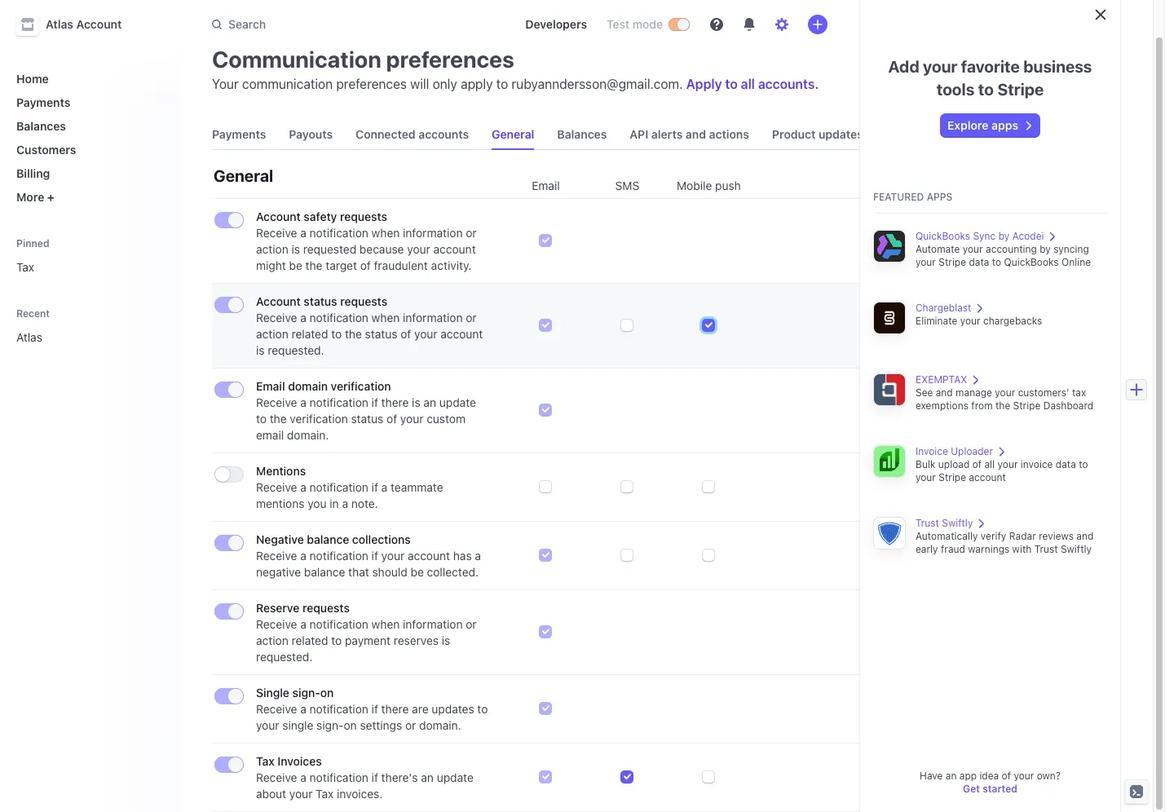 Task type: locate. For each thing, give the bounding box(es) containing it.
2 when from the top
[[372, 311, 400, 325]]

if inside tax invoices receive a notification if there's an update about your tax invoices.
[[372, 771, 378, 785]]

action inside the account status requests receive a notification when information or action related to the status of your account is requested.
[[256, 327, 289, 341]]

related down the reserve
[[292, 634, 328, 648]]

product
[[772, 127, 816, 141]]

data right invoice
[[1056, 458, 1076, 471]]

balances link up the billing "link"
[[10, 113, 166, 139]]

2 vertical spatial action
[[256, 634, 289, 648]]

on right single
[[320, 686, 334, 700]]

Search search field
[[202, 9, 499, 40]]

atlas for atlas account
[[46, 17, 73, 31]]

1 vertical spatial when
[[372, 311, 400, 325]]

0 vertical spatial sign-
[[292, 686, 320, 700]]

1 vertical spatial trust
[[1035, 543, 1058, 555]]

0 vertical spatial be
[[289, 259, 302, 272]]

2 vertical spatial status
[[351, 412, 384, 426]]

0 vertical spatial and
[[686, 127, 706, 141]]

balance left that
[[304, 565, 345, 579]]

information inside reserve requests receive a notification when information or action related to payment reserves is requested.
[[403, 617, 463, 631]]

account down might
[[256, 294, 301, 308]]

0 vertical spatial action
[[256, 242, 289, 256]]

tax for tax invoices receive a notification if there's an update about your tax invoices.
[[256, 754, 275, 768]]

stripe down customers'
[[1013, 400, 1041, 412]]

be inside negative balance collections receive a notification if your account has a negative balance that should be collected.
[[411, 565, 424, 579]]

sign-
[[292, 686, 320, 700], [317, 718, 344, 732]]

idea
[[980, 770, 999, 782]]

your left invoice
[[998, 458, 1018, 471]]

0 vertical spatial payments link
[[10, 89, 166, 116]]

or down activity.
[[466, 311, 477, 325]]

all
[[741, 77, 755, 91], [985, 458, 995, 471]]

4 if from the top
[[372, 702, 378, 716]]

0 horizontal spatial domain.
[[287, 428, 329, 442]]

tax left invoices. on the bottom left of the page
[[316, 787, 334, 801]]

requested. inside the account status requests receive a notification when information or action related to the status of your account is requested.
[[268, 343, 324, 357]]

notification
[[310, 226, 369, 240], [310, 311, 369, 325], [310, 396, 369, 409], [310, 480, 369, 494], [310, 549, 369, 563], [310, 617, 369, 631], [310, 702, 369, 716], [310, 771, 369, 785]]

and up exemptions
[[936, 387, 953, 399]]

information for of
[[403, 311, 463, 325]]

pinned navigation links element
[[10, 230, 170, 281]]

6 notification from the top
[[310, 617, 369, 631]]

general link
[[485, 120, 541, 149]]

0 horizontal spatial be
[[289, 259, 302, 272]]

1 vertical spatial tax
[[256, 754, 275, 768]]

collected.
[[427, 565, 479, 579]]

there up settings
[[381, 702, 409, 716]]

0 vertical spatial all
[[741, 77, 755, 91]]

2 vertical spatial when
[[372, 617, 400, 631]]

receive down might
[[256, 311, 297, 325]]

email for email domain verification receive a notification if there is an update to the verification status of your custom email domain.
[[256, 379, 285, 393]]

core navigation links element
[[10, 65, 166, 210]]

0 vertical spatial status
[[304, 294, 337, 308]]

stripe inside see and manage your customers' tax exemptions from the stripe dashboard
[[1013, 400, 1041, 412]]

1 vertical spatial there
[[381, 702, 409, 716]]

2 horizontal spatial and
[[1077, 530, 1094, 542]]

receive up about
[[256, 771, 297, 785]]

of inside the account status requests receive a notification when information or action related to the status of your account is requested.
[[401, 327, 411, 341]]

or
[[466, 226, 477, 240], [466, 311, 477, 325], [466, 617, 477, 631], [405, 718, 416, 732]]

0 horizontal spatial payments link
[[10, 89, 166, 116]]

tax
[[1072, 387, 1086, 399]]

updates
[[819, 127, 863, 141], [432, 702, 474, 716]]

reviews
[[1039, 530, 1074, 542]]

2 related from the top
[[292, 634, 328, 648]]

recent navigation links element
[[0, 300, 179, 351]]

is inside the account status requests receive a notification when information or action related to the status of your account is requested.
[[256, 343, 265, 357]]

preferences
[[386, 46, 514, 73], [336, 77, 407, 91]]

trust swiftly
[[916, 517, 973, 529]]

requested
[[303, 242, 357, 256]]

be
[[289, 259, 302, 272], [411, 565, 424, 579]]

receive up negative
[[256, 549, 297, 563]]

of down because
[[360, 259, 371, 272]]

domain. inside email domain verification receive a notification if there is an update to the verification status of your custom email domain.
[[287, 428, 329, 442]]

notification down domain
[[310, 396, 369, 409]]

notification up invoices. on the bottom left of the page
[[310, 771, 369, 785]]

to down accounting
[[992, 256, 1002, 268]]

0 horizontal spatial balances
[[16, 119, 66, 133]]

all inside bulk upload of all your invoice data to your stripe account
[[985, 458, 995, 471]]

test
[[607, 17, 630, 31]]

your up 'fraudulent'
[[407, 242, 430, 256]]

1 vertical spatial updates
[[432, 702, 474, 716]]

to left payment
[[331, 634, 342, 648]]

0 horizontal spatial tax
[[16, 260, 34, 274]]

of left custom
[[387, 412, 397, 426]]

0 vertical spatial domain.
[[287, 428, 329, 442]]

email
[[532, 179, 560, 192], [256, 379, 285, 393]]

or down the 'collected.'
[[466, 617, 477, 631]]

action up domain
[[256, 327, 289, 341]]

receive up might
[[256, 226, 297, 240]]

by
[[999, 230, 1010, 242], [1040, 243, 1051, 255]]

information up reserves
[[403, 617, 463, 631]]

3 information from the top
[[403, 617, 463, 631]]

3 if from the top
[[372, 549, 378, 563]]

requests
[[340, 210, 387, 223], [340, 294, 387, 308], [303, 601, 350, 615]]

2 vertical spatial and
[[1077, 530, 1094, 542]]

0 vertical spatial requested.
[[268, 343, 324, 357]]

balances down rubyanndersson@gmail.com.
[[557, 127, 607, 141]]

quickbooks down accounting
[[1004, 256, 1059, 268]]

updates right are
[[432, 702, 474, 716]]

5 receive from the top
[[256, 549, 297, 563]]

2 receive from the top
[[256, 311, 297, 325]]

requested. up domain
[[268, 343, 324, 357]]

atlas inside recent navigation links element
[[16, 330, 42, 344]]

connected
[[356, 127, 416, 141]]

tax up about
[[256, 754, 275, 768]]

and right alerts
[[686, 127, 706, 141]]

customers link
[[10, 136, 166, 163]]

0 vertical spatial atlas
[[46, 17, 73, 31]]

0 horizontal spatial atlas
[[16, 330, 42, 344]]

add
[[889, 57, 920, 76]]

1 horizontal spatial balances
[[557, 127, 607, 141]]

to
[[496, 77, 508, 91], [725, 77, 738, 91], [978, 80, 994, 99], [992, 256, 1002, 268], [331, 327, 342, 341], [256, 412, 267, 426], [1079, 458, 1088, 471], [331, 634, 342, 648], [477, 702, 488, 716]]

explore apps
[[948, 118, 1019, 132]]

1 receive from the top
[[256, 226, 297, 240]]

communication
[[242, 77, 333, 91]]

1 horizontal spatial swiftly
[[1061, 543, 1092, 555]]

0 horizontal spatial updates
[[432, 702, 474, 716]]

1 vertical spatial action
[[256, 327, 289, 341]]

1 horizontal spatial data
[[1056, 458, 1076, 471]]

balances up customers
[[16, 119, 66, 133]]

1 there from the top
[[381, 396, 409, 409]]

mode
[[633, 17, 663, 31]]

and inside see and manage your customers' tax exemptions from the stripe dashboard
[[936, 387, 953, 399]]

8 receive from the top
[[256, 771, 297, 785]]

0 vertical spatial update
[[439, 396, 476, 409]]

1 vertical spatial payments link
[[206, 120, 273, 149]]

an right there's
[[421, 771, 434, 785]]

a inside reserve requests receive a notification when information or action related to payment reserves is requested.
[[300, 617, 307, 631]]

trust down reviews at bottom right
[[1035, 543, 1058, 555]]

1 action from the top
[[256, 242, 289, 256]]

manage
[[956, 387, 992, 399]]

information inside the account status requests receive a notification when information or action related to the status of your account is requested.
[[403, 311, 463, 325]]

domain
[[288, 379, 328, 393]]

update inside tax invoices receive a notification if there's an update about your tax invoices.
[[437, 771, 474, 785]]

stripe inside add your favorite business tools to stripe
[[998, 80, 1044, 99]]

your up "tools"
[[923, 57, 958, 76]]

1 vertical spatial atlas
[[16, 330, 42, 344]]

1 horizontal spatial general
[[492, 127, 535, 141]]

1 vertical spatial data
[[1056, 458, 1076, 471]]

featured apps
[[873, 191, 953, 203]]

by inside automate your accounting by syncing your stripe data to quickbooks online
[[1040, 243, 1051, 255]]

data down quickbooks sync by acodei
[[969, 256, 990, 268]]

a inside email domain verification receive a notification if there is an update to the verification status of your custom email domain.
[[300, 396, 307, 409]]

the inside see and manage your customers' tax exemptions from the stripe dashboard
[[996, 400, 1011, 412]]

2 there from the top
[[381, 702, 409, 716]]

0 vertical spatial updates
[[819, 127, 863, 141]]

there down the account status requests receive a notification when information or action related to the status of your account is requested.
[[381, 396, 409, 409]]

to up email
[[256, 412, 267, 426]]

your down automate
[[916, 256, 936, 268]]

account inside negative balance collections receive a notification if your account has a negative balance that should be collected.
[[408, 549, 450, 563]]

1 horizontal spatial balances link
[[551, 120, 614, 149]]

account left safety
[[256, 210, 301, 223]]

1 horizontal spatial trust
[[1035, 543, 1058, 555]]

preferences up only
[[386, 46, 514, 73]]

there's
[[381, 771, 418, 785]]

balances inside tab list
[[557, 127, 607, 141]]

0 vertical spatial information
[[403, 226, 463, 240]]

business
[[1024, 57, 1092, 76]]

with
[[1013, 543, 1032, 555]]

atlas up home
[[46, 17, 73, 31]]

your left custom
[[400, 412, 424, 426]]

1 horizontal spatial and
[[936, 387, 953, 399]]

2 information from the top
[[403, 311, 463, 325]]

3 receive from the top
[[256, 396, 297, 409]]

api
[[630, 127, 649, 141]]

tab list
[[206, 120, 870, 150]]

if up note.
[[372, 480, 378, 494]]

0 horizontal spatial all
[[741, 77, 755, 91]]

to inside single sign-on receive a notification if there are updates to your single sign-on settings or domain.
[[477, 702, 488, 716]]

trust up automatically
[[916, 517, 939, 529]]

your inside the account status requests receive a notification when information or action related to the status of your account is requested.
[[414, 327, 438, 341]]

8 notification from the top
[[310, 771, 369, 785]]

0 vertical spatial balance
[[307, 533, 349, 546]]

notification up "requested"
[[310, 226, 369, 240]]

if for on
[[372, 702, 378, 716]]

3 notification from the top
[[310, 396, 369, 409]]

is inside reserve requests receive a notification when information or action related to payment reserves is requested.
[[442, 634, 450, 648]]

1 vertical spatial requests
[[340, 294, 387, 308]]

0 vertical spatial related
[[292, 327, 328, 341]]

test mode
[[607, 17, 663, 31]]

requests inside account safety requests receive a notification when information or action is requested because your account might be the target of fraudulent activity.
[[340, 210, 387, 223]]

a inside the account status requests receive a notification when information or action related to the status of your account is requested.
[[300, 311, 307, 325]]

0 vertical spatial verification
[[331, 379, 391, 393]]

when for account safety requests
[[372, 226, 400, 240]]

by down acodei
[[1040, 243, 1051, 255]]

the down target in the top left of the page
[[345, 327, 362, 341]]

when up because
[[372, 226, 400, 240]]

stripe inside bulk upload of all your invoice data to your stripe account
[[939, 471, 966, 484]]

0 vertical spatial swiftly
[[942, 517, 973, 529]]

3 action from the top
[[256, 634, 289, 648]]

1 vertical spatial update
[[437, 771, 474, 785]]

if down the 'collections'
[[372, 549, 378, 563]]

status down target in the top left of the page
[[304, 294, 337, 308]]

0 vertical spatial requests
[[340, 210, 387, 223]]

swiftly down reviews at bottom right
[[1061, 543, 1092, 555]]

of down uploader
[[973, 458, 982, 471]]

2 vertical spatial requests
[[303, 601, 350, 615]]

if up invoices. on the bottom left of the page
[[372, 771, 378, 785]]

if down the account status requests receive a notification when information or action related to the status of your account is requested.
[[372, 396, 378, 409]]

7 notification from the top
[[310, 702, 369, 716]]

0 vertical spatial data
[[969, 256, 990, 268]]

account for account safety requests receive a notification when information or action is requested because your account might be the target of fraudulent activity.
[[256, 210, 301, 223]]

your down 'fraudulent'
[[414, 327, 438, 341]]

0 horizontal spatial email
[[256, 379, 285, 393]]

receive down the reserve
[[256, 617, 297, 631]]

an inside tax invoices receive a notification if there's an update about your tax invoices.
[[421, 771, 434, 785]]

custom
[[427, 412, 466, 426]]

quickbooks up automate
[[916, 230, 971, 242]]

tax for tax
[[16, 260, 34, 274]]

requests up because
[[340, 210, 387, 223]]

swiftly
[[942, 517, 973, 529], [1061, 543, 1092, 555]]

activity.
[[431, 259, 472, 272]]

7 receive from the top
[[256, 702, 297, 716]]

if up settings
[[372, 702, 378, 716]]

account down uploader
[[969, 471, 1006, 484]]

acodei
[[1013, 230, 1044, 242]]

to right are
[[477, 702, 488, 716]]

receive
[[256, 226, 297, 240], [256, 311, 297, 325], [256, 396, 297, 409], [256, 480, 297, 494], [256, 549, 297, 563], [256, 617, 297, 631], [256, 702, 297, 716], [256, 771, 297, 785]]

information inside account safety requests receive a notification when information or action is requested because your account might be the target of fraudulent activity.
[[403, 226, 463, 240]]

to inside the account status requests receive a notification when information or action related to the status of your account is requested.
[[331, 327, 342, 341]]

online
[[1062, 256, 1091, 268]]

1 horizontal spatial tax
[[256, 754, 275, 768]]

domain. inside single sign-on receive a notification if there are updates to your single sign-on settings or domain.
[[419, 718, 461, 732]]

1 vertical spatial be
[[411, 565, 424, 579]]

Search text field
[[202, 9, 499, 40]]

receive inside negative balance collections receive a notification if your account has a negative balance that should be collected.
[[256, 549, 297, 563]]

1 when from the top
[[372, 226, 400, 240]]

of inside account safety requests receive a notification when information or action is requested because your account might be the target of fraudulent activity.
[[360, 259, 371, 272]]

negative balance collections receive a notification if your account has a negative balance that should be collected.
[[256, 533, 481, 579]]

1 horizontal spatial on
[[344, 718, 357, 732]]

of inside email domain verification receive a notification if there is an update to the verification status of your custom email domain.
[[387, 412, 397, 426]]

of down 'fraudulent'
[[401, 327, 411, 341]]

or inside account safety requests receive a notification when information or action is requested because your account might be the target of fraudulent activity.
[[466, 226, 477, 240]]

0 vertical spatial account
[[76, 17, 122, 31]]

syncing
[[1054, 243, 1089, 255]]

4 notification from the top
[[310, 480, 369, 494]]

status inside email domain verification receive a notification if there is an update to the verification status of your custom email domain.
[[351, 412, 384, 426]]

or inside the account status requests receive a notification when information or action related to the status of your account is requested.
[[466, 311, 477, 325]]

account inside account safety requests receive a notification when information or action is requested because your account might be the target of fraudulent activity.
[[434, 242, 476, 256]]

exemptions
[[916, 400, 969, 412]]

negative
[[256, 533, 304, 546]]

email inside email domain verification receive a notification if there is an update to the verification status of your custom email domain.
[[256, 379, 285, 393]]

there inside email domain verification receive a notification if there is an update to the verification status of your custom email domain.
[[381, 396, 409, 409]]

1 vertical spatial email
[[256, 379, 285, 393]]

2 vertical spatial tax
[[316, 787, 334, 801]]

to down favorite
[[978, 80, 994, 99]]

account inside bulk upload of all your invoice data to your stripe account
[[969, 471, 1006, 484]]

to right invoice
[[1079, 458, 1088, 471]]

on left settings
[[344, 718, 357, 732]]

bulk
[[916, 458, 936, 471]]

when inside account safety requests receive a notification when information or action is requested because your account might be the target of fraudulent activity.
[[372, 226, 400, 240]]

settings image
[[776, 18, 789, 31]]

2 notification from the top
[[310, 311, 369, 325]]

your inside email domain verification receive a notification if there is an update to the verification status of your custom email domain.
[[400, 412, 424, 426]]

about
[[256, 787, 286, 801]]

radar
[[1009, 530, 1036, 542]]

1 if from the top
[[372, 396, 378, 409]]

0 horizontal spatial data
[[969, 256, 990, 268]]

email
[[256, 428, 284, 442]]

4 receive from the top
[[256, 480, 297, 494]]

0 vertical spatial tax
[[16, 260, 34, 274]]

accounts
[[419, 127, 469, 141]]

reserves
[[394, 634, 439, 648]]

1 horizontal spatial quickbooks
[[1004, 256, 1059, 268]]

preferences left will
[[336, 77, 407, 91]]

explore
[[948, 118, 989, 132]]

6 receive from the top
[[256, 617, 297, 631]]

to right apply at the left top of page
[[496, 77, 508, 91]]

2 vertical spatial account
[[256, 294, 301, 308]]

of inside have an app idea of your own? get started
[[1002, 770, 1011, 782]]

1 vertical spatial domain.
[[419, 718, 461, 732]]

pinned
[[16, 237, 49, 250]]

your right about
[[289, 787, 313, 801]]

0 horizontal spatial on
[[320, 686, 334, 700]]

email domain verification receive a notification if there is an update to the verification status of your custom email domain.
[[256, 379, 476, 442]]

related inside the account status requests receive a notification when information or action related to the status of your account is requested.
[[292, 327, 328, 341]]

stripe
[[998, 80, 1044, 99], [939, 256, 966, 268], [1013, 400, 1041, 412], [939, 471, 966, 484]]

chargeblast
[[916, 302, 972, 314]]

action up might
[[256, 242, 289, 256]]

requests for account safety requests
[[340, 210, 387, 223]]

api alerts and actions
[[630, 127, 749, 141]]

when down 'fraudulent'
[[372, 311, 400, 325]]

from
[[972, 400, 993, 412]]

0 vertical spatial payments
[[16, 95, 70, 109]]

account inside the account status requests receive a notification when information or action related to the status of your account is requested.
[[441, 327, 483, 341]]

trust
[[916, 517, 939, 529], [1035, 543, 1058, 555]]

0 vertical spatial trust
[[916, 517, 939, 529]]

accounting
[[986, 243, 1037, 255]]

1 vertical spatial by
[[1040, 243, 1051, 255]]

payments link
[[10, 89, 166, 116], [206, 120, 273, 149]]

1 vertical spatial swiftly
[[1061, 543, 1092, 555]]

single
[[282, 718, 314, 732]]

1 horizontal spatial be
[[411, 565, 424, 579]]

api alerts and actions link
[[623, 120, 756, 149]]

domain. right email
[[287, 428, 329, 442]]

account up home link
[[76, 17, 122, 31]]

notification up in
[[310, 480, 369, 494]]

to inside bulk upload of all your invoice data to your stripe account
[[1079, 458, 1088, 471]]

your
[[923, 57, 958, 76], [407, 242, 430, 256], [963, 243, 983, 255], [916, 256, 936, 268], [960, 315, 981, 327], [414, 327, 438, 341], [995, 387, 1016, 399], [400, 412, 424, 426], [998, 458, 1018, 471], [916, 471, 936, 484], [381, 549, 405, 563], [256, 718, 279, 732], [1014, 770, 1034, 782], [289, 787, 313, 801]]

stripe down favorite
[[998, 80, 1044, 99]]

the up email
[[270, 412, 287, 426]]

1 horizontal spatial atlas
[[46, 17, 73, 31]]

payments inside the core navigation links element
[[16, 95, 70, 109]]

status
[[304, 294, 337, 308], [365, 327, 398, 341], [351, 412, 384, 426]]

0 vertical spatial general
[[492, 127, 535, 141]]

notification inside tax invoices receive a notification if there's an update about your tax invoices.
[[310, 771, 369, 785]]

0 horizontal spatial payments
[[16, 95, 70, 109]]

balances link down rubyanndersson@gmail.com.
[[551, 120, 614, 149]]

1 horizontal spatial payments
[[212, 127, 266, 141]]

0 vertical spatial when
[[372, 226, 400, 240]]

1 vertical spatial quickbooks
[[1004, 256, 1059, 268]]

1 horizontal spatial all
[[985, 458, 995, 471]]

1 vertical spatial related
[[292, 634, 328, 648]]

1 information from the top
[[403, 226, 463, 240]]

eliminate your chargebacks
[[916, 315, 1042, 327]]

payments link up customers link
[[10, 89, 166, 116]]

1 notification from the top
[[310, 226, 369, 240]]

0 horizontal spatial quickbooks
[[916, 230, 971, 242]]

home
[[16, 72, 49, 86]]

notification up single
[[310, 702, 369, 716]]

your left own?
[[1014, 770, 1034, 782]]

5 if from the top
[[372, 771, 378, 785]]

there inside single sign-on receive a notification if there are updates to your single sign-on settings or domain.
[[381, 702, 409, 716]]

status down 'fraudulent'
[[365, 327, 398, 341]]

balance down in
[[307, 533, 349, 546]]

verification down domain
[[290, 412, 348, 426]]

account inside button
[[76, 17, 122, 31]]

1 vertical spatial requested.
[[256, 650, 313, 664]]

action inside reserve requests receive a notification when information or action related to payment reserves is requested.
[[256, 634, 289, 648]]

the inside the account status requests receive a notification when information or action related to the status of your account is requested.
[[345, 327, 362, 341]]

automate your accounting by syncing your stripe data to quickbooks online
[[916, 243, 1091, 268]]

1 horizontal spatial domain.
[[419, 718, 461, 732]]

information down activity.
[[403, 311, 463, 325]]

1 horizontal spatial updates
[[819, 127, 863, 141]]

if inside single sign-on receive a notification if there are updates to your single sign-on settings or domain.
[[372, 702, 378, 716]]

invoice uploader image
[[873, 445, 906, 478]]

accounts.
[[758, 77, 819, 91]]

be right might
[[289, 259, 302, 272]]

on
[[320, 686, 334, 700], [344, 718, 357, 732]]

email left domain
[[256, 379, 285, 393]]

stripe down upload
[[939, 471, 966, 484]]

or up activity.
[[466, 226, 477, 240]]

2 action from the top
[[256, 327, 289, 341]]

action inside account safety requests receive a notification when information or action is requested because your account might be the target of fraudulent activity.
[[256, 242, 289, 256]]

swiftly up automatically
[[942, 517, 973, 529]]

explore apps link
[[941, 114, 1040, 137]]

action down the reserve
[[256, 634, 289, 648]]

quickbooks inside automate your accounting by syncing your stripe data to quickbooks online
[[1004, 256, 1059, 268]]

the inside email domain verification receive a notification if there is an update to the verification status of your custom email domain.
[[270, 412, 287, 426]]

the inside account safety requests receive a notification when information or action is requested because your account might be the target of fraudulent activity.
[[306, 259, 323, 272]]

3 when from the top
[[372, 617, 400, 631]]

notification up payment
[[310, 617, 369, 631]]

connected accounts link
[[349, 120, 476, 149]]

tax
[[16, 260, 34, 274], [256, 754, 275, 768], [316, 787, 334, 801]]

0 horizontal spatial by
[[999, 230, 1010, 242]]

0 horizontal spatial trust
[[916, 517, 939, 529]]

of
[[360, 259, 371, 272], [401, 327, 411, 341], [387, 412, 397, 426], [973, 458, 982, 471], [1002, 770, 1011, 782]]

be right should
[[411, 565, 424, 579]]

2 if from the top
[[372, 480, 378, 494]]

account down activity.
[[441, 327, 483, 341]]

1 vertical spatial all
[[985, 458, 995, 471]]

updates right product
[[819, 127, 863, 141]]

5 notification from the top
[[310, 549, 369, 563]]

your inside add your favorite business tools to stripe
[[923, 57, 958, 76]]

if inside email domain verification receive a notification if there is an update to the verification status of your custom email domain.
[[372, 396, 378, 409]]

rubyanndersson@gmail.com.
[[512, 77, 683, 91]]

1 vertical spatial and
[[936, 387, 953, 399]]

if inside mentions receive a notification if a teammate mentions you in a note.
[[372, 480, 378, 494]]

an left app
[[946, 770, 957, 782]]

1 related from the top
[[292, 327, 328, 341]]

of up started
[[1002, 770, 1011, 782]]

has
[[453, 549, 472, 563]]

related
[[292, 327, 328, 341], [292, 634, 328, 648]]



Task type: vqa. For each thing, say whether or not it's contained in the screenshot.


Task type: describe. For each thing, give the bounding box(es) containing it.
apply
[[686, 77, 722, 91]]

your down bulk
[[916, 471, 936, 484]]

0 vertical spatial on
[[320, 686, 334, 700]]

there for settings
[[381, 702, 409, 716]]

chargeblast image
[[873, 302, 906, 334]]

to inside add your favorite business tools to stripe
[[978, 80, 994, 99]]

collections
[[352, 533, 411, 546]]

to inside email domain verification receive a notification if there is an update to the verification status of your custom email domain.
[[256, 412, 267, 426]]

mobile push
[[677, 179, 741, 192]]

if for verification
[[372, 396, 378, 409]]

push
[[715, 179, 741, 192]]

reserve
[[256, 601, 300, 615]]

developers
[[525, 17, 587, 31]]

an inside have an app idea of your own? get started
[[946, 770, 957, 782]]

search
[[228, 17, 266, 31]]

1 vertical spatial sign-
[[317, 718, 344, 732]]

billing link
[[10, 160, 166, 187]]

receive inside the account status requests receive a notification when information or action related to the status of your account is requested.
[[256, 311, 297, 325]]

or inside reserve requests receive a notification when information or action related to payment reserves is requested.
[[466, 617, 477, 631]]

1 vertical spatial verification
[[290, 412, 348, 426]]

teammate
[[391, 480, 443, 494]]

you
[[308, 497, 327, 511]]

receive inside mentions receive a notification if a teammate mentions you in a note.
[[256, 480, 297, 494]]

1 vertical spatial preferences
[[336, 77, 407, 91]]

your inside have an app idea of your own? get started
[[1014, 770, 1034, 782]]

should
[[372, 565, 408, 579]]

only
[[433, 77, 457, 91]]

information for account
[[403, 226, 463, 240]]

notification inside mentions receive a notification if a teammate mentions you in a note.
[[310, 480, 369, 494]]

have an app idea of your own? get started
[[920, 770, 1061, 795]]

0 vertical spatial quickbooks
[[916, 230, 971, 242]]

invoices
[[278, 754, 322, 768]]

actions
[[709, 127, 749, 141]]

trust swiftly image
[[873, 517, 906, 550]]

alerts
[[652, 127, 683, 141]]

sms
[[615, 179, 640, 192]]

tax link
[[10, 254, 166, 281]]

notification inside email domain verification receive a notification if there is an update to the verification status of your custom email domain.
[[310, 396, 369, 409]]

1 vertical spatial general
[[214, 166, 273, 185]]

started
[[983, 783, 1018, 795]]

receive inside single sign-on receive a notification if there are updates to your single sign-on settings or domain.
[[256, 702, 297, 716]]

your inside tax invoices receive a notification if there's an update about your tax invoices.
[[289, 787, 313, 801]]

home link
[[10, 65, 166, 92]]

uploader
[[951, 445, 993, 458]]

target
[[326, 259, 357, 272]]

general inside tab list
[[492, 127, 535, 141]]

upload
[[939, 458, 970, 471]]

your down chargeblast
[[960, 315, 981, 327]]

1 vertical spatial payments
[[212, 127, 266, 141]]

quickbooks sync by acodei
[[916, 230, 1044, 242]]

fraudulent
[[374, 259, 428, 272]]

and inside automatically verify radar reviews and early fraud warnings with trust swiftly
[[1077, 530, 1094, 542]]

receive inside tax invoices receive a notification if there's an update about your tax invoices.
[[256, 771, 297, 785]]

be inside account safety requests receive a notification when information or action is requested because your account might be the target of fraudulent activity.
[[289, 259, 302, 272]]

notification inside single sign-on receive a notification if there are updates to your single sign-on settings or domain.
[[310, 702, 369, 716]]

of inside bulk upload of all your invoice data to your stripe account
[[973, 458, 982, 471]]

all inside communication preferences your communication preferences will only apply to rubyanndersson@gmail.com. apply to all accounts.
[[741, 77, 755, 91]]

notification inside negative balance collections receive a notification if your account has a negative balance that should be collected.
[[310, 549, 369, 563]]

clear history image
[[152, 308, 161, 318]]

payouts link
[[282, 120, 339, 149]]

customers'
[[1018, 387, 1070, 399]]

updates inside tab list
[[819, 127, 863, 141]]

trust inside automatically verify radar reviews and early fraud warnings with trust swiftly
[[1035, 543, 1058, 555]]

to inside reserve requests receive a notification when information or action related to payment reserves is requested.
[[331, 634, 342, 648]]

negative
[[256, 565, 301, 579]]

1 vertical spatial status
[[365, 327, 398, 341]]

mentions
[[256, 497, 305, 511]]

swiftly inside automatically verify radar reviews and early fraud warnings with trust swiftly
[[1061, 543, 1092, 555]]

related inside reserve requests receive a notification when information or action related to payment reserves is requested.
[[292, 634, 328, 648]]

updates inside single sign-on receive a notification if there are updates to your single sign-on settings or domain.
[[432, 702, 474, 716]]

featured
[[873, 191, 924, 203]]

get started link
[[963, 783, 1018, 795]]

if for collections
[[372, 549, 378, 563]]

invoice
[[1021, 458, 1053, 471]]

customers
[[16, 143, 76, 157]]

invoice
[[916, 445, 948, 458]]

action for related
[[256, 327, 289, 341]]

update inside email domain verification receive a notification if there is an update to the verification status of your custom email domain.
[[439, 396, 476, 409]]

notification inside reserve requests receive a notification when information or action related to payment reserves is requested.
[[310, 617, 369, 631]]

pin to navigation image
[[152, 331, 165, 344]]

app
[[960, 770, 977, 782]]

notification inside account safety requests receive a notification when information or action is requested because your account might be the target of fraudulent activity.
[[310, 226, 369, 240]]

your inside negative balance collections receive a notification if your account has a negative balance that should be collected.
[[381, 549, 405, 563]]

data inside automate your accounting by syncing your stripe data to quickbooks online
[[969, 256, 990, 268]]

exemptax
[[916, 374, 968, 386]]

0 horizontal spatial swiftly
[[942, 517, 973, 529]]

account for account status requests receive a notification when information or action related to the status of your account is requested.
[[256, 294, 301, 308]]

receive inside email domain verification receive a notification if there is an update to the verification status of your custom email domain.
[[256, 396, 297, 409]]

your inside account safety requests receive a notification when information or action is requested because your account might be the target of fraudulent activity.
[[407, 242, 430, 256]]

your inside see and manage your customers' tax exemptions from the stripe dashboard
[[995, 387, 1016, 399]]

more +
[[16, 190, 55, 204]]

your
[[212, 77, 239, 91]]

requests inside reserve requests receive a notification when information or action related to payment reserves is requested.
[[303, 601, 350, 615]]

stripe inside automate your accounting by syncing your stripe data to quickbooks online
[[939, 256, 966, 268]]

0 vertical spatial by
[[999, 230, 1010, 242]]

in
[[330, 497, 339, 511]]

apps
[[927, 191, 953, 203]]

when inside reserve requests receive a notification when information or action related to payment reserves is requested.
[[372, 617, 400, 631]]

your inside single sign-on receive a notification if there are updates to your single sign-on settings or domain.
[[256, 718, 279, 732]]

mobile
[[677, 179, 712, 192]]

or inside single sign-on receive a notification if there are updates to your single sign-on settings or domain.
[[405, 718, 416, 732]]

apps
[[992, 118, 1019, 132]]

help image
[[710, 18, 723, 31]]

sync
[[973, 230, 996, 242]]

your down quickbooks sync by acodei
[[963, 243, 983, 255]]

email for email
[[532, 179, 560, 192]]

atlas for atlas
[[16, 330, 42, 344]]

payment
[[345, 634, 391, 648]]

there for of
[[381, 396, 409, 409]]

invoice uploader
[[916, 445, 993, 458]]

action for is
[[256, 242, 289, 256]]

tax invoices receive a notification if there's an update about your tax invoices.
[[256, 754, 474, 801]]

verify
[[981, 530, 1007, 542]]

recent
[[16, 307, 50, 320]]

1 horizontal spatial payments link
[[206, 120, 273, 149]]

product updates
[[772, 127, 863, 141]]

data inside bulk upload of all your invoice data to your stripe account
[[1056, 458, 1076, 471]]

tab list containing payments
[[206, 120, 870, 150]]

account safety requests receive a notification when information or action is requested because your account might be the target of fraudulent activity.
[[256, 210, 477, 272]]

1 vertical spatial balance
[[304, 565, 345, 579]]

1 vertical spatial on
[[344, 718, 357, 732]]

single sign-on receive a notification if there are updates to your single sign-on settings or domain.
[[256, 686, 488, 732]]

receive inside account safety requests receive a notification when information or action is requested because your account might be the target of fraudulent activity.
[[256, 226, 297, 240]]

payouts
[[289, 127, 333, 141]]

balances inside the core navigation links element
[[16, 119, 66, 133]]

0 vertical spatial preferences
[[386, 46, 514, 73]]

atlas account button
[[16, 13, 138, 36]]

to inside automate your accounting by syncing your stripe data to quickbooks online
[[992, 256, 1002, 268]]

automatically
[[916, 530, 978, 542]]

apply
[[461, 77, 493, 91]]

a inside single sign-on receive a notification if there are updates to your single sign-on settings or domain.
[[300, 702, 307, 716]]

single
[[256, 686, 289, 700]]

quickbooks sync by acodei image
[[873, 230, 906, 263]]

notification inside the account status requests receive a notification when information or action related to the status of your account is requested.
[[310, 311, 369, 325]]

receive inside reserve requests receive a notification when information or action related to payment reserves is requested.
[[256, 617, 297, 631]]

early
[[916, 543, 938, 555]]

0 horizontal spatial and
[[686, 127, 706, 141]]

a inside account safety requests receive a notification when information or action is requested because your account might be the target of fraudulent activity.
[[300, 226, 307, 240]]

tools
[[937, 80, 975, 99]]

might
[[256, 259, 286, 272]]

add your favorite business tools to stripe
[[889, 57, 1092, 99]]

that
[[348, 565, 369, 579]]

to right apply
[[725, 77, 738, 91]]

get
[[963, 783, 980, 795]]

bulk upload of all your invoice data to your stripe account
[[916, 458, 1088, 484]]

requested. inside reserve requests receive a notification when information or action related to payment reserves is requested.
[[256, 650, 313, 664]]

an inside email domain verification receive a notification if there is an update to the verification status of your custom email domain.
[[424, 396, 436, 409]]

note.
[[351, 497, 378, 511]]

automate
[[916, 243, 960, 255]]

is inside account safety requests receive a notification when information or action is requested because your account might be the target of fraudulent activity.
[[292, 242, 300, 256]]

when for account status requests
[[372, 311, 400, 325]]

because
[[360, 242, 404, 256]]

own?
[[1037, 770, 1061, 782]]

a inside tax invoices receive a notification if there's an update about your tax invoices.
[[300, 771, 307, 785]]

exemptax image
[[873, 374, 906, 406]]

billing
[[16, 166, 50, 180]]

is inside email domain verification receive a notification if there is an update to the verification status of your custom email domain.
[[412, 396, 421, 409]]

requests for account status requests
[[340, 294, 387, 308]]

0 horizontal spatial balances link
[[10, 113, 166, 139]]

fraud
[[941, 543, 966, 555]]



